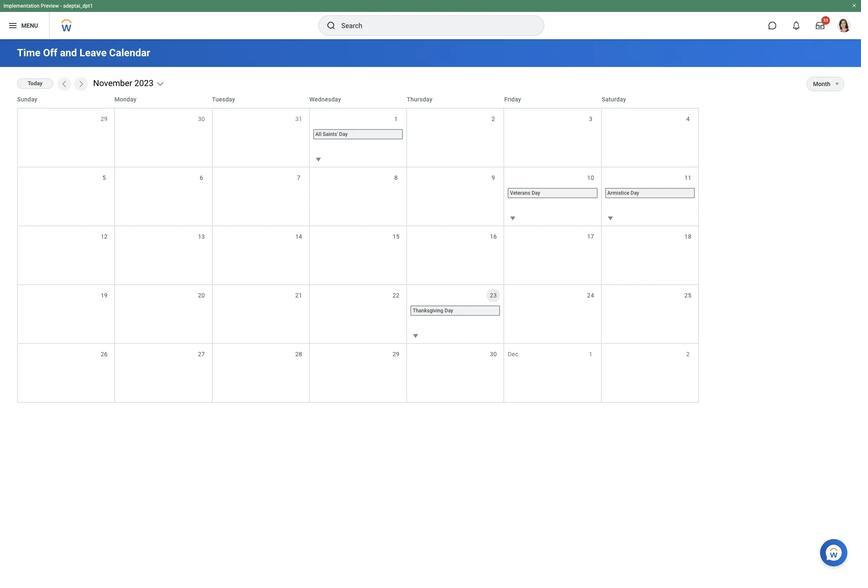 Task type: vqa. For each thing, say whether or not it's contained in the screenshot.
Schedule
no



Task type: describe. For each thing, give the bounding box(es) containing it.
time off and leave calendar main content
[[0, 39, 862, 411]]

veterans day
[[511, 190, 541, 196]]

7
[[297, 175, 301, 181]]

chevron down image
[[156, 80, 165, 88]]

caret down image down veterans at the top right
[[508, 213, 519, 224]]

caret down image down all
[[314, 154, 324, 165]]

11
[[685, 175, 692, 181]]

saints'
[[323, 131, 338, 137]]

friday, december 1, 2023 cell
[[505, 344, 602, 402]]

row group inside the calendar application
[[17, 108, 700, 402]]

friday, november 17, 2023 cell
[[505, 227, 602, 285]]

month
[[814, 81, 831, 87]]

day for armistice day
[[631, 190, 640, 196]]

-
[[60, 3, 62, 9]]

33
[[824, 18, 829, 23]]

close environment banner image
[[853, 3, 858, 8]]

4
[[687, 116, 690, 122]]

armistice day
[[608, 190, 640, 196]]

25
[[685, 292, 692, 299]]

14
[[296, 233, 302, 240]]

preview
[[41, 3, 59, 9]]

off
[[43, 47, 57, 59]]

Search Workday  search field
[[342, 16, 527, 35]]

day for thanksgiving day
[[445, 308, 454, 314]]

33 button
[[812, 16, 831, 35]]

wednesday column header
[[310, 95, 407, 104]]

19
[[101, 292, 108, 299]]

november
[[93, 78, 132, 88]]

20
[[198, 292, 205, 299]]

friday
[[505, 96, 522, 103]]

31
[[296, 116, 302, 122]]

16
[[490, 233, 497, 240]]

november 2023
[[93, 78, 154, 88]]

veterans
[[511, 190, 531, 196]]

0 vertical spatial 29
[[101, 116, 108, 122]]

9
[[492, 175, 496, 181]]

caret down image right month
[[833, 81, 843, 87]]

friday column header
[[505, 95, 602, 104]]

2023
[[135, 78, 154, 88]]

chevron left image
[[60, 80, 69, 88]]

1 inside friday, december 1, 2023 cell
[[590, 351, 593, 358]]

row containing 29
[[17, 108, 700, 167]]

menu
[[21, 22, 38, 29]]

thanksgiving day
[[413, 308, 454, 314]]

inbox large image
[[817, 21, 825, 30]]

1 vertical spatial 2
[[687, 351, 690, 358]]

implementation
[[3, 3, 40, 9]]

and
[[60, 47, 77, 59]]

row containing 26
[[17, 343, 700, 402]]

search image
[[326, 20, 336, 31]]

1 horizontal spatial 29
[[393, 351, 400, 358]]

28
[[296, 351, 302, 358]]

13
[[198, 233, 205, 240]]

10
[[588, 175, 595, 181]]

day for veterans day
[[532, 190, 541, 196]]

row containing sunday
[[17, 91, 700, 108]]

menu button
[[0, 12, 49, 39]]



Task type: locate. For each thing, give the bounding box(es) containing it.
row containing 5
[[17, 167, 700, 226]]

15
[[393, 233, 400, 240]]

6 row from the top
[[17, 343, 700, 402]]

all saints' day
[[316, 131, 348, 137]]

day right saints'
[[339, 131, 348, 137]]

1 vertical spatial 29
[[393, 351, 400, 358]]

0 vertical spatial 30
[[198, 116, 205, 122]]

armistice
[[608, 190, 630, 196]]

monday
[[115, 96, 137, 103]]

1 vertical spatial 1
[[590, 351, 593, 358]]

3 row from the top
[[17, 167, 700, 226]]

day right thanksgiving
[[445, 308, 454, 314]]

thursday
[[407, 96, 433, 103]]

sunday column header
[[17, 95, 115, 104]]

row
[[17, 91, 700, 108], [17, 108, 700, 167], [17, 167, 700, 226], [17, 226, 700, 285], [17, 285, 700, 343], [17, 343, 700, 402]]

justify image
[[8, 20, 18, 31]]

adeptai_dpt1
[[63, 3, 93, 9]]

18
[[685, 233, 692, 240]]

monday column header
[[115, 95, 212, 104]]

row group containing 29
[[17, 108, 700, 402]]

month button
[[808, 77, 831, 91]]

chevron right image
[[77, 80, 85, 88]]

all
[[316, 131, 322, 137]]

table inside time off and leave calendar "main content"
[[17, 91, 700, 403]]

tuesday column header
[[212, 95, 310, 104]]

1 horizontal spatial 1
[[590, 351, 593, 358]]

day right the armistice
[[631, 190, 640, 196]]

calendar application
[[17, 91, 845, 403]]

23
[[490, 292, 497, 299]]

wednesday
[[310, 96, 341, 103]]

dec
[[508, 351, 519, 358]]

time off and leave calendar
[[17, 47, 150, 59]]

2
[[492, 116, 496, 122], [687, 351, 690, 358]]

2 row from the top
[[17, 108, 700, 167]]

17
[[588, 233, 595, 240]]

caret down image
[[411, 331, 421, 341]]

6
[[200, 175, 203, 181]]

profile logan mcneil image
[[838, 19, 852, 34]]

today button
[[17, 78, 53, 89]]

table
[[17, 91, 700, 403]]

implementation preview -   adeptai_dpt1
[[3, 3, 93, 9]]

row containing 19
[[17, 285, 700, 343]]

12
[[101, 233, 108, 240]]

saturday column header
[[602, 95, 700, 104]]

1 horizontal spatial 2
[[687, 351, 690, 358]]

sunday
[[17, 96, 37, 103]]

0 horizontal spatial 29
[[101, 116, 108, 122]]

notifications large image
[[793, 21, 801, 30]]

8
[[395, 175, 398, 181]]

today
[[28, 80, 42, 87]]

time
[[17, 47, 41, 59]]

0 horizontal spatial 1
[[395, 116, 398, 122]]

tuesday
[[212, 96, 235, 103]]

table containing sunday
[[17, 91, 700, 403]]

caret down image
[[833, 81, 843, 87], [314, 154, 324, 165], [508, 213, 519, 224], [606, 213, 616, 224]]

0 horizontal spatial 30
[[198, 116, 205, 122]]

day
[[339, 131, 348, 137], [532, 190, 541, 196], [631, 190, 640, 196], [445, 308, 454, 314]]

26
[[101, 351, 108, 358]]

4 row from the top
[[17, 226, 700, 285]]

5
[[102, 175, 106, 181]]

3
[[590, 116, 593, 122]]

saturday
[[602, 96, 627, 103]]

leave
[[80, 47, 107, 59]]

1 vertical spatial 30
[[490, 351, 497, 358]]

0 vertical spatial 1
[[395, 116, 398, 122]]

thanksgiving
[[413, 308, 444, 314]]

24
[[588, 292, 595, 299]]

thursday column header
[[407, 95, 505, 104]]

row group
[[17, 108, 700, 402]]

21
[[296, 292, 302, 299]]

22
[[393, 292, 400, 299]]

0 horizontal spatial 2
[[492, 116, 496, 122]]

calendar
[[109, 47, 150, 59]]

27
[[198, 351, 205, 358]]

0 vertical spatial 2
[[492, 116, 496, 122]]

menu banner
[[0, 0, 862, 39]]

29
[[101, 116, 108, 122], [393, 351, 400, 358]]

caret down image down the armistice
[[606, 213, 616, 224]]

1 row from the top
[[17, 91, 700, 108]]

row containing 12
[[17, 226, 700, 285]]

1
[[395, 116, 398, 122], [590, 351, 593, 358]]

day right veterans at the top right
[[532, 190, 541, 196]]

5 row from the top
[[17, 285, 700, 343]]

1 horizontal spatial 30
[[490, 351, 497, 358]]

30
[[198, 116, 205, 122], [490, 351, 497, 358]]



